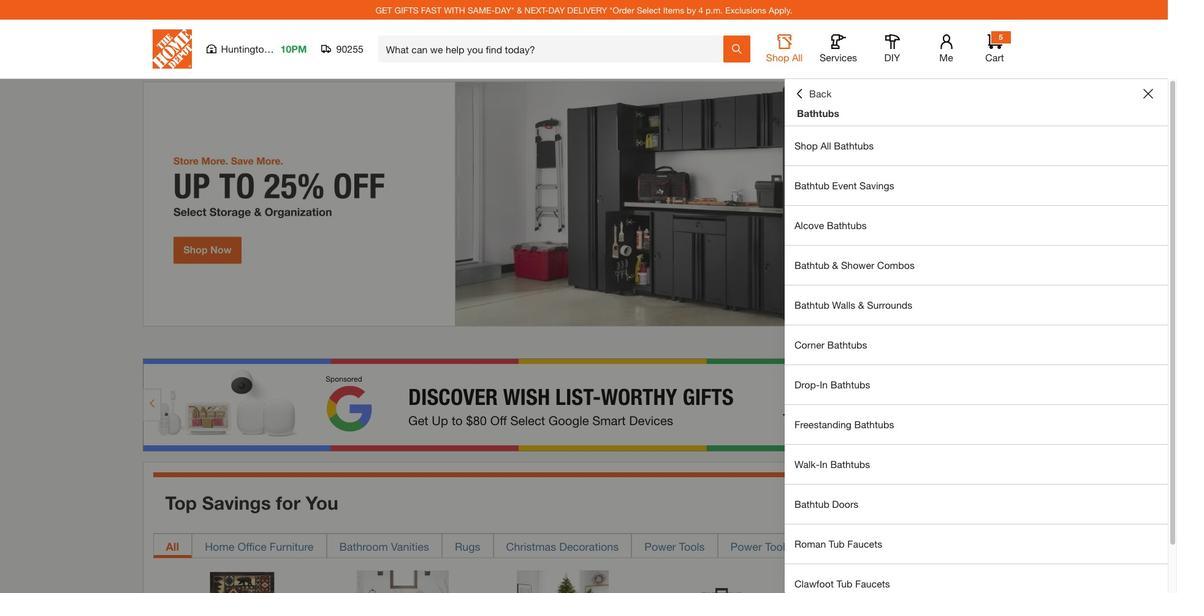 Task type: vqa. For each thing, say whether or not it's contained in the screenshot.
DIY
yes



Task type: locate. For each thing, give the bounding box(es) containing it.
1 vertical spatial savings
[[202, 492, 271, 514]]

2 horizontal spatial &
[[858, 299, 864, 311]]

savings right event
[[860, 180, 894, 191]]

park
[[272, 43, 292, 55]]

& left shower
[[832, 259, 838, 271]]

buffalo bear brown/red 5 ft. x 7 ft. indoor area rug image
[[196, 571, 288, 593]]

seasonal decorations button
[[861, 534, 995, 558]]

6 ft. pre-lit green fir artificial christmas tree with 350 led lights 9 functional multi-color remote controller image
[[517, 571, 609, 593]]

shop all bathtubs link
[[785, 126, 1168, 166]]

power left tool
[[731, 540, 762, 553]]

top
[[165, 492, 197, 514]]

corner bathtubs link
[[785, 326, 1168, 365]]

shop down the apply.
[[766, 51, 789, 63]]

0 vertical spatial all
[[792, 51, 803, 63]]

1 decorations from the left
[[559, 540, 619, 553]]

& right day*
[[517, 5, 522, 15]]

1 vertical spatial &
[[832, 259, 838, 271]]

all up bathtub event savings
[[821, 140, 831, 151]]

bathtubs right corner
[[827, 339, 867, 351]]

power tool accessories button
[[718, 534, 861, 558]]

bathtub left the "doors" at the bottom right
[[795, 498, 829, 510]]

1 vertical spatial tub
[[837, 578, 853, 590]]

doors
[[832, 498, 859, 510]]

feedback link image
[[1161, 207, 1177, 273]]

tub right clawfoot
[[837, 578, 853, 590]]

faucets
[[847, 538, 882, 550], [855, 578, 890, 590]]

bathroom vanities
[[339, 540, 429, 553]]

drop-
[[795, 379, 820, 391]]

0 horizontal spatial decorations
[[559, 540, 619, 553]]

&
[[517, 5, 522, 15], [832, 259, 838, 271], [858, 299, 864, 311]]

2 power from the left
[[731, 540, 762, 553]]

0 horizontal spatial all
[[166, 540, 179, 553]]

0 vertical spatial faucets
[[847, 538, 882, 550]]

all down top
[[166, 540, 179, 553]]

bathtubs
[[797, 107, 839, 119], [834, 140, 874, 151], [827, 219, 867, 231], [827, 339, 867, 351], [831, 379, 870, 391], [854, 419, 894, 430], [830, 459, 870, 470]]

shop for shop all
[[766, 51, 789, 63]]

1 horizontal spatial shop
[[795, 140, 818, 151]]

10pm
[[280, 43, 307, 55]]

menu
[[785, 126, 1168, 593]]

power
[[645, 540, 676, 553], [731, 540, 762, 553]]

diy
[[884, 51, 900, 63]]

in for drop-
[[820, 379, 828, 391]]

power inside the power tools "button"
[[645, 540, 676, 553]]

the home depot logo image
[[152, 29, 192, 69]]

1 horizontal spatial decorations
[[922, 540, 982, 553]]

savings up office
[[202, 492, 271, 514]]

decorations up clawfoot tub faucets link
[[922, 540, 982, 553]]

tub
[[829, 538, 845, 550], [837, 578, 853, 590]]

1 vertical spatial shop
[[795, 140, 818, 151]]

decorations up 6 ft. pre-lit green fir artificial christmas tree with 350 led lights 9 functional multi-color remote controller image
[[559, 540, 619, 553]]

apply.
[[769, 5, 792, 15]]

90255 button
[[322, 43, 364, 55]]

0 vertical spatial in
[[820, 379, 828, 391]]

& right "walls"
[[858, 299, 864, 311]]

roman tub faucets link
[[785, 525, 1168, 564]]

bathtub
[[795, 180, 829, 191], [795, 259, 829, 271], [795, 299, 829, 311], [795, 498, 829, 510]]

bathtub left event
[[795, 180, 829, 191]]

all up back button
[[792, 51, 803, 63]]

2 vertical spatial all
[[166, 540, 179, 553]]

faucets for clawfoot tub faucets
[[855, 578, 890, 590]]

in up freestanding
[[820, 379, 828, 391]]

2 bathtub from the top
[[795, 259, 829, 271]]

faucets down seasonal
[[855, 578, 890, 590]]

tub right roman
[[829, 538, 845, 550]]

all button
[[153, 534, 192, 558]]

0 horizontal spatial savings
[[202, 492, 271, 514]]

next-
[[525, 5, 548, 15]]

all inside shop all bathtubs link
[[821, 140, 831, 151]]

0 horizontal spatial &
[[517, 5, 522, 15]]

1 bathtub from the top
[[795, 180, 829, 191]]

bathtub & shower combos link
[[785, 246, 1168, 285]]

christmas decorations button
[[493, 534, 632, 558]]

savings
[[860, 180, 894, 191], [202, 492, 271, 514]]

0 horizontal spatial power
[[645, 540, 676, 553]]

tub for roman
[[829, 538, 845, 550]]

0 vertical spatial &
[[517, 5, 522, 15]]

0 vertical spatial tub
[[829, 538, 845, 550]]

diy button
[[873, 34, 912, 64]]

faucets inside clawfoot tub faucets link
[[855, 578, 890, 590]]

1 horizontal spatial all
[[792, 51, 803, 63]]

combos
[[877, 259, 915, 271]]

decorations for seasonal decorations
[[922, 540, 982, 553]]

1 power from the left
[[645, 540, 676, 553]]

decorations inside seasonal decorations button
[[922, 540, 982, 553]]

2 horizontal spatial all
[[821, 140, 831, 151]]

1 vertical spatial faucets
[[855, 578, 890, 590]]

0 vertical spatial savings
[[860, 180, 894, 191]]

bathtub left "walls"
[[795, 299, 829, 311]]

5
[[999, 32, 1003, 42]]

surrounds
[[867, 299, 912, 311]]

shop down back button
[[795, 140, 818, 151]]

all inside all button
[[166, 540, 179, 553]]

bathtub down alcove
[[795, 259, 829, 271]]

*order
[[610, 5, 634, 15]]

services
[[820, 51, 857, 63]]

4 bathtub from the top
[[795, 498, 829, 510]]

in
[[820, 379, 828, 391], [820, 459, 828, 470]]

all inside shop all button
[[792, 51, 803, 63]]

in down freestanding
[[820, 459, 828, 470]]

power left tools at the right bottom of the page
[[645, 540, 676, 553]]

bathroom
[[339, 540, 388, 553]]

christmas decorations
[[506, 540, 619, 553]]

1 horizontal spatial savings
[[860, 180, 894, 191]]

1 vertical spatial all
[[821, 140, 831, 151]]

m18 fuel 18-v lithium-ion brushless cordless hammer drill and impact driver combo kit (2-tool) with router image
[[677, 571, 769, 593]]

sonoma 48 in. w x 22 in. d x 34 in. h single sink bath vanity in almond latte with carrara marble top image
[[357, 571, 449, 593]]

decorations inside christmas decorations button
[[559, 540, 619, 553]]

decorations for christmas decorations
[[559, 540, 619, 553]]

0 vertical spatial shop
[[766, 51, 789, 63]]

faucets up 47.2 in. h x 39.4 in. w gray wood shoe storage cabinet with 3 drawers fits up to 30-shoes image
[[847, 538, 882, 550]]

bathtubs down the back
[[797, 107, 839, 119]]

3 bathtub from the top
[[795, 299, 829, 311]]

decorations
[[559, 540, 619, 553], [922, 540, 982, 553]]

1 horizontal spatial &
[[832, 259, 838, 271]]

shop
[[766, 51, 789, 63], [795, 140, 818, 151]]

power inside power tool accessories button
[[731, 540, 762, 553]]

1 vertical spatial in
[[820, 459, 828, 470]]

seasonal decorations
[[874, 540, 982, 553]]

walk-
[[795, 459, 820, 470]]

2 decorations from the left
[[922, 540, 982, 553]]

all
[[792, 51, 803, 63], [821, 140, 831, 151], [166, 540, 179, 553]]

delivery
[[567, 5, 607, 15]]

faucets inside roman tub faucets link
[[847, 538, 882, 550]]

1 horizontal spatial power
[[731, 540, 762, 553]]

0 horizontal spatial shop
[[766, 51, 789, 63]]

all for shop all bathtubs
[[821, 140, 831, 151]]

shop inside button
[[766, 51, 789, 63]]

roman tub faucets
[[795, 538, 882, 550]]

tool
[[765, 540, 785, 553]]



Task type: describe. For each thing, give the bounding box(es) containing it.
walk-in bathtubs
[[795, 459, 870, 470]]

shop for shop all bathtubs
[[795, 140, 818, 151]]

for
[[276, 492, 300, 514]]

shower
[[841, 259, 875, 271]]

clawfoot
[[795, 578, 834, 590]]

47.2 in. h x 39.4 in. w gray wood shoe storage cabinet with 3 drawers fits up to 30-shoes image
[[837, 571, 930, 593]]

power tools button
[[632, 534, 718, 558]]

p.m.
[[706, 5, 723, 15]]

vanities
[[391, 540, 429, 553]]

freestanding
[[795, 419, 852, 430]]

bathtub event savings
[[795, 180, 894, 191]]

cart 5
[[985, 32, 1004, 63]]

drawer close image
[[1143, 89, 1153, 99]]

me
[[939, 51, 953, 63]]

day
[[548, 5, 565, 15]]

corner bathtubs
[[795, 339, 867, 351]]

clawfoot tub faucets
[[795, 578, 890, 590]]

seasonal
[[874, 540, 919, 553]]

bathroom vanities button
[[326, 534, 442, 558]]

4
[[698, 5, 703, 15]]

drop-in bathtubs
[[795, 379, 870, 391]]

all for shop all
[[792, 51, 803, 63]]

walls
[[832, 299, 855, 311]]

walk-in bathtubs link
[[785, 445, 1168, 484]]

bathtub & shower combos
[[795, 259, 915, 271]]

back
[[809, 88, 832, 99]]

90255
[[336, 43, 364, 55]]

huntington park
[[221, 43, 292, 55]]

cart
[[985, 51, 1004, 63]]

tools
[[679, 540, 705, 553]]

faucets for roman tub faucets
[[847, 538, 882, 550]]

freestanding bathtubs link
[[785, 405, 1168, 444]]

power for power tool accessories
[[731, 540, 762, 553]]

power tool accessories
[[731, 540, 848, 553]]

by
[[687, 5, 696, 15]]

bathtub doors link
[[785, 485, 1168, 524]]

bathtub walls & surrounds link
[[785, 286, 1168, 325]]

fast
[[421, 5, 442, 15]]

bathtubs up event
[[834, 140, 874, 151]]

in for walk-
[[820, 459, 828, 470]]

alcove bathtubs link
[[785, 206, 1168, 245]]

tub for clawfoot
[[837, 578, 853, 590]]

event
[[832, 180, 857, 191]]

office
[[238, 540, 267, 553]]

What can we help you find today? search field
[[386, 36, 723, 62]]

freestanding bathtubs
[[795, 419, 894, 430]]

bathtubs right alcove
[[827, 219, 867, 231]]

menu containing shop all bathtubs
[[785, 126, 1168, 593]]

same-
[[468, 5, 495, 15]]

me button
[[927, 34, 966, 64]]

drop-in bathtubs link
[[785, 365, 1168, 405]]

alcove
[[795, 219, 824, 231]]

home office furniture
[[205, 540, 314, 553]]

bathtub event savings link
[[785, 166, 1168, 205]]

roman
[[795, 538, 826, 550]]

bathtub doors
[[795, 498, 859, 510]]

back button
[[795, 88, 832, 100]]

christmas
[[506, 540, 556, 553]]

rugs button
[[442, 534, 493, 558]]

bathtubs right freestanding
[[854, 419, 894, 430]]

exclusions
[[725, 5, 766, 15]]

with
[[444, 5, 465, 15]]

bathtub for bathtub & shower combos
[[795, 259, 829, 271]]

bathtubs up freestanding bathtubs
[[831, 379, 870, 391]]

corner
[[795, 339, 825, 351]]

top savings for you
[[165, 492, 338, 514]]

bathtub for bathtub doors
[[795, 498, 829, 510]]

2 vertical spatial &
[[858, 299, 864, 311]]

home
[[205, 540, 234, 553]]

rugs
[[455, 540, 480, 553]]

gifts
[[395, 5, 419, 15]]

power tools
[[645, 540, 705, 553]]

bathtubs up the "doors" at the bottom right
[[830, 459, 870, 470]]

shop all
[[766, 51, 803, 63]]

bathtub for bathtub walls & surrounds
[[795, 299, 829, 311]]

huntington
[[221, 43, 270, 55]]

items
[[663, 5, 684, 15]]

bathtub walls & surrounds
[[795, 299, 912, 311]]

get gifts fast with same-day* & next-day delivery *order select items by 4 p.m. exclusions apply.
[[375, 5, 792, 15]]

bathtub for bathtub event savings
[[795, 180, 829, 191]]

shop all bathtubs
[[795, 140, 874, 151]]

accessories
[[788, 540, 848, 553]]

alcove bathtubs
[[795, 219, 867, 231]]

shop all button
[[765, 34, 804, 64]]

clawfoot tub faucets link
[[785, 565, 1168, 593]]

furniture
[[270, 540, 314, 553]]

select
[[637, 5, 661, 15]]

img for store more. save more. up to 25% off select storage & organization image
[[143, 82, 1025, 327]]

home office furniture button
[[192, 534, 326, 558]]

services button
[[819, 34, 858, 64]]

you
[[306, 492, 338, 514]]

get
[[375, 5, 392, 15]]

power for power tools
[[645, 540, 676, 553]]

day*
[[495, 5, 514, 15]]



